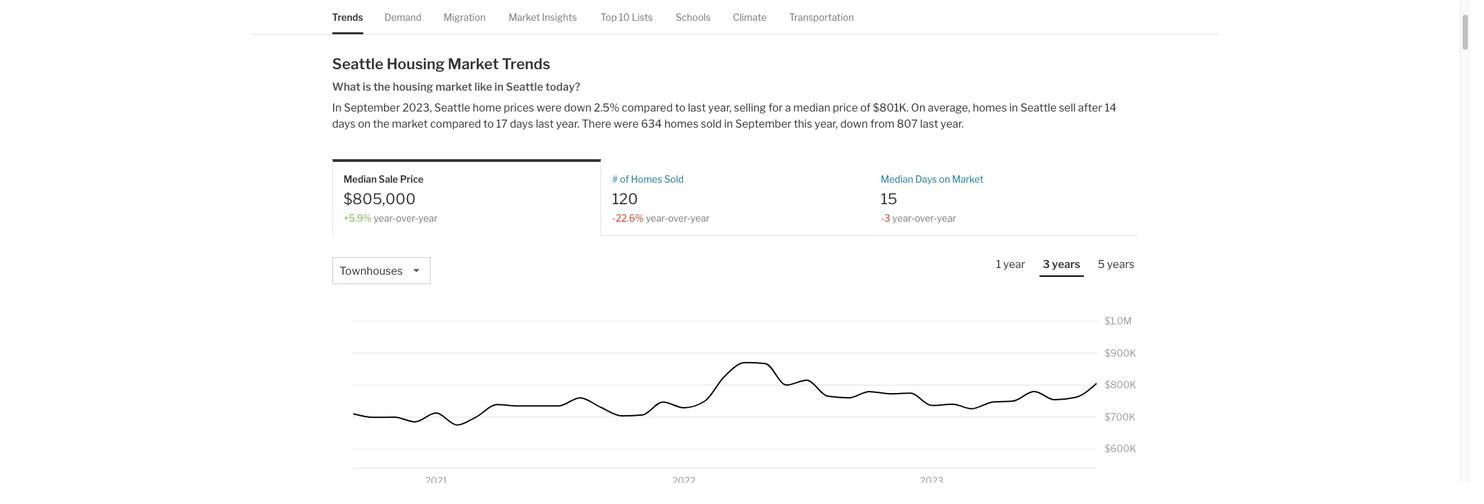 Task type: vqa. For each thing, say whether or not it's contained in the screenshot.
15 at top right
yes



Task type: locate. For each thing, give the bounding box(es) containing it.
years
[[1053, 258, 1081, 271], [1108, 258, 1135, 271]]

market
[[509, 11, 540, 23], [448, 55, 499, 73], [953, 174, 984, 185]]

trends left demand
[[332, 11, 363, 23]]

0 horizontal spatial year.
[[556, 118, 580, 131]]

2 horizontal spatial last
[[921, 118, 939, 131]]

to
[[675, 102, 686, 114], [484, 118, 494, 131]]

1 horizontal spatial year,
[[815, 118, 838, 131]]

september down is
[[344, 102, 400, 114]]

2 - from the left
[[881, 212, 885, 224]]

of right #
[[620, 174, 629, 185]]

year- down "15"
[[893, 212, 915, 224]]

average,
[[928, 102, 971, 114]]

year-
[[374, 212, 396, 224], [646, 212, 668, 224], [893, 212, 915, 224]]

seattle up is
[[332, 55, 384, 73]]

0 vertical spatial the
[[374, 81, 391, 94]]

2 days from the left
[[510, 118, 534, 131]]

trends
[[332, 11, 363, 23], [502, 55, 551, 73]]

0 horizontal spatial on
[[358, 118, 371, 131]]

17
[[496, 118, 508, 131]]

days
[[916, 174, 938, 185]]

in right like
[[495, 81, 504, 94]]

0 vertical spatial market
[[436, 81, 473, 94]]

0 vertical spatial to
[[675, 102, 686, 114]]

year- inside the # of homes sold 120 -22.6% year-over-year
[[646, 212, 668, 224]]

0 vertical spatial september
[[344, 102, 400, 114]]

on down is
[[358, 118, 371, 131]]

5
[[1098, 258, 1105, 271]]

10
[[619, 11, 630, 23]]

1 horizontal spatial year-
[[646, 212, 668, 224]]

0 horizontal spatial in
[[495, 81, 504, 94]]

townhouses
[[340, 265, 403, 278]]

0 vertical spatial homes
[[973, 102, 1007, 114]]

0 vertical spatial year,
[[709, 102, 732, 114]]

2 years from the left
[[1108, 258, 1135, 271]]

year. down 'average,'
[[941, 118, 964, 131]]

years right "5"
[[1108, 258, 1135, 271]]

1 vertical spatial of
[[620, 174, 629, 185]]

1 horizontal spatial median
[[881, 174, 914, 185]]

homes
[[973, 102, 1007, 114], [665, 118, 699, 131]]

over- inside median days on market 15 -3 year-over-year
[[915, 212, 938, 224]]

today?
[[546, 81, 581, 94]]

seattle
[[332, 55, 384, 73], [506, 81, 544, 94], [434, 102, 471, 114], [1021, 102, 1057, 114]]

1 median from the left
[[344, 174, 377, 185]]

1 vertical spatial market
[[392, 118, 428, 131]]

schools
[[676, 11, 711, 23]]

3 right 1 year
[[1043, 258, 1050, 271]]

1 horizontal spatial to
[[675, 102, 686, 114]]

median inside median days on market 15 -3 year-over-year
[[881, 174, 914, 185]]

1 horizontal spatial market
[[509, 11, 540, 23]]

what
[[332, 81, 361, 94]]

lists
[[632, 11, 653, 23]]

of right price
[[861, 102, 871, 114]]

1 horizontal spatial year.
[[941, 118, 964, 131]]

1 year- from the left
[[374, 212, 396, 224]]

year,
[[709, 102, 732, 114], [815, 118, 838, 131]]

trends up today?
[[502, 55, 551, 73]]

1 horizontal spatial market
[[436, 81, 473, 94]]

0 horizontal spatial compared
[[430, 118, 481, 131]]

year- for 120
[[646, 212, 668, 224]]

1 horizontal spatial on
[[940, 174, 951, 185]]

homes right 'average,'
[[973, 102, 1007, 114]]

median sale price $805,000 +5.9% year-over-year
[[344, 174, 438, 224]]

3
[[885, 212, 891, 224], [1043, 258, 1050, 271]]

compared down home
[[430, 118, 481, 131]]

15
[[881, 190, 898, 207]]

#
[[612, 174, 618, 185]]

0 vertical spatial on
[[358, 118, 371, 131]]

of
[[861, 102, 871, 114], [620, 174, 629, 185]]

2 over- from the left
[[668, 212, 691, 224]]

years left "5"
[[1053, 258, 1081, 271]]

over- inside the # of homes sold 120 -22.6% year-over-year
[[668, 212, 691, 224]]

1 vertical spatial trends
[[502, 55, 551, 73]]

years for 5 years
[[1108, 258, 1135, 271]]

1 horizontal spatial days
[[510, 118, 534, 131]]

last
[[688, 102, 706, 114], [536, 118, 554, 131], [921, 118, 939, 131]]

0 horizontal spatial market
[[392, 118, 428, 131]]

trends link
[[332, 0, 363, 34]]

1 vertical spatial were
[[614, 118, 639, 131]]

over- for 15
[[915, 212, 938, 224]]

year inside median days on market 15 -3 year-over-year
[[938, 212, 957, 224]]

september
[[344, 102, 400, 114], [736, 118, 792, 131]]

compared
[[622, 102, 673, 114], [430, 118, 481, 131]]

0 horizontal spatial years
[[1053, 258, 1081, 271]]

0 vertical spatial 3
[[885, 212, 891, 224]]

climate
[[733, 11, 767, 23]]

market right days
[[953, 174, 984, 185]]

schools link
[[676, 0, 711, 34]]

transportation
[[789, 11, 854, 23]]

the inside "in september 2023, seattle home prices were down 2.5% compared to last year, selling for a median price of $801k. on average, homes in seattle sell after 14 days on the market compared to 17 days last year. there were 634 homes sold in september this year, down from 807 last year."
[[373, 118, 390, 131]]

2 year- from the left
[[646, 212, 668, 224]]

median up "15"
[[881, 174, 914, 185]]

- inside the # of homes sold 120 -22.6% year-over-year
[[612, 212, 616, 224]]

sold
[[701, 118, 722, 131]]

- inside median days on market 15 -3 year-over-year
[[881, 212, 885, 224]]

seattle up the prices
[[506, 81, 544, 94]]

september down for
[[736, 118, 792, 131]]

on inside "in september 2023, seattle home prices were down 2.5% compared to last year, selling for a median price of $801k. on average, homes in seattle sell after 14 days on the market compared to 17 days last year. there were 634 homes sold in september this year, down from 807 last year."
[[358, 118, 371, 131]]

1 years from the left
[[1053, 258, 1081, 271]]

year.
[[556, 118, 580, 131], [941, 118, 964, 131]]

the
[[374, 81, 391, 94], [373, 118, 390, 131]]

0 horizontal spatial year-
[[374, 212, 396, 224]]

year, down median
[[815, 118, 838, 131]]

1 horizontal spatial trends
[[502, 55, 551, 73]]

last up sold
[[688, 102, 706, 114]]

in
[[332, 102, 342, 114]]

year- for 15
[[893, 212, 915, 224]]

0 horizontal spatial were
[[537, 102, 562, 114]]

1 horizontal spatial were
[[614, 118, 639, 131]]

were down today?
[[537, 102, 562, 114]]

807
[[897, 118, 918, 131]]

in
[[495, 81, 504, 94], [1010, 102, 1019, 114], [724, 118, 733, 131]]

a
[[786, 102, 791, 114]]

1
[[997, 258, 1002, 271]]

2 the from the top
[[373, 118, 390, 131]]

last down today?
[[536, 118, 554, 131]]

what is the housing market like in seattle today?
[[332, 81, 581, 94]]

days
[[332, 118, 356, 131], [510, 118, 534, 131]]

market down 2023, at the left of the page
[[392, 118, 428, 131]]

market left insights
[[509, 11, 540, 23]]

were
[[537, 102, 562, 114], [614, 118, 639, 131]]

1 horizontal spatial homes
[[973, 102, 1007, 114]]

-
[[612, 212, 616, 224], [881, 212, 885, 224]]

down up there
[[564, 102, 592, 114]]

2 vertical spatial in
[[724, 118, 733, 131]]

down
[[564, 102, 592, 114], [841, 118, 868, 131]]

0 horizontal spatial homes
[[665, 118, 699, 131]]

2 horizontal spatial year-
[[893, 212, 915, 224]]

2.5%
[[594, 102, 620, 114]]

2 horizontal spatial market
[[953, 174, 984, 185]]

0 horizontal spatial 3
[[885, 212, 891, 224]]

0 vertical spatial down
[[564, 102, 592, 114]]

on
[[912, 102, 926, 114]]

days down in
[[332, 118, 356, 131]]

0 horizontal spatial of
[[620, 174, 629, 185]]

year- right 22.6%
[[646, 212, 668, 224]]

3 over- from the left
[[915, 212, 938, 224]]

migration
[[444, 11, 486, 23]]

after
[[1079, 102, 1103, 114]]

22.6%
[[616, 212, 644, 224]]

1 vertical spatial on
[[940, 174, 951, 185]]

2 median from the left
[[881, 174, 914, 185]]

over- down the sold
[[668, 212, 691, 224]]

1 horizontal spatial over-
[[668, 212, 691, 224]]

- down 120
[[612, 212, 616, 224]]

1 vertical spatial year,
[[815, 118, 838, 131]]

year inside median sale price $805,000 +5.9% year-over-year
[[419, 212, 438, 224]]

homes left sold
[[665, 118, 699, 131]]

year, up sold
[[709, 102, 732, 114]]

1 vertical spatial the
[[373, 118, 390, 131]]

$801k.
[[873, 102, 909, 114]]

0 vertical spatial of
[[861, 102, 871, 114]]

over- down days
[[915, 212, 938, 224]]

median for $805,000
[[344, 174, 377, 185]]

in left 'sell'
[[1010, 102, 1019, 114]]

1 vertical spatial 3
[[1043, 258, 1050, 271]]

- down "15"
[[881, 212, 885, 224]]

1 over- from the left
[[396, 212, 419, 224]]

median
[[344, 174, 377, 185], [881, 174, 914, 185]]

median inside median sale price $805,000 +5.9% year-over-year
[[344, 174, 377, 185]]

market up like
[[448, 55, 499, 73]]

3 down "15"
[[885, 212, 891, 224]]

1 - from the left
[[612, 212, 616, 224]]

demand
[[385, 11, 422, 23]]

on inside median days on market 15 -3 year-over-year
[[940, 174, 951, 185]]

year
[[419, 212, 438, 224], [691, 212, 710, 224], [938, 212, 957, 224], [1004, 258, 1026, 271]]

1 horizontal spatial compared
[[622, 102, 673, 114]]

2 vertical spatial market
[[953, 174, 984, 185]]

market
[[436, 81, 473, 94], [392, 118, 428, 131]]

on right days
[[940, 174, 951, 185]]

1 horizontal spatial down
[[841, 118, 868, 131]]

3 year- from the left
[[893, 212, 915, 224]]

1 horizontal spatial years
[[1108, 258, 1135, 271]]

0 vertical spatial compared
[[622, 102, 673, 114]]

on
[[358, 118, 371, 131], [940, 174, 951, 185]]

0 horizontal spatial -
[[612, 212, 616, 224]]

1 horizontal spatial -
[[881, 212, 885, 224]]

were left 634
[[614, 118, 639, 131]]

2 horizontal spatial in
[[1010, 102, 1019, 114]]

0 vertical spatial in
[[495, 81, 504, 94]]

0 horizontal spatial median
[[344, 174, 377, 185]]

1 horizontal spatial in
[[724, 118, 733, 131]]

2 horizontal spatial over-
[[915, 212, 938, 224]]

compared up 634
[[622, 102, 673, 114]]

years inside button
[[1053, 258, 1081, 271]]

0 horizontal spatial market
[[448, 55, 499, 73]]

median up $805,000
[[344, 174, 377, 185]]

year- inside median days on market 15 -3 year-over-year
[[893, 212, 915, 224]]

1 vertical spatial to
[[484, 118, 494, 131]]

in right sold
[[724, 118, 733, 131]]

over-
[[396, 212, 419, 224], [668, 212, 691, 224], [915, 212, 938, 224]]

0 horizontal spatial trends
[[332, 11, 363, 23]]

over- down $805,000
[[396, 212, 419, 224]]

year. left there
[[556, 118, 580, 131]]

0 horizontal spatial last
[[536, 118, 554, 131]]

1 vertical spatial september
[[736, 118, 792, 131]]

seattle housing market trends
[[332, 55, 551, 73]]

down down price
[[841, 118, 868, 131]]

0 vertical spatial trends
[[332, 11, 363, 23]]

market inside "in september 2023, seattle home prices were down 2.5% compared to last year, selling for a median price of $801k. on average, homes in seattle sell after 14 days on the market compared to 17 days last year. there were 634 homes sold in september this year, down from 807 last year."
[[392, 118, 428, 131]]

over- for 120
[[668, 212, 691, 224]]

last down on at top right
[[921, 118, 939, 131]]

0 vertical spatial were
[[537, 102, 562, 114]]

days down the prices
[[510, 118, 534, 131]]

there
[[582, 118, 612, 131]]

1 horizontal spatial 3
[[1043, 258, 1050, 271]]

0 horizontal spatial days
[[332, 118, 356, 131]]

years inside button
[[1108, 258, 1135, 271]]

from
[[871, 118, 895, 131]]

market down seattle housing market trends
[[436, 81, 473, 94]]

1 horizontal spatial of
[[861, 102, 871, 114]]

year- down $805,000
[[374, 212, 396, 224]]

0 horizontal spatial over-
[[396, 212, 419, 224]]

transportation link
[[789, 0, 854, 34]]

- for 15
[[881, 212, 885, 224]]

1 vertical spatial down
[[841, 118, 868, 131]]

+5.9%
[[344, 212, 372, 224]]



Task type: describe. For each thing, give the bounding box(es) containing it.
climate link
[[733, 0, 767, 34]]

top 10 lists link
[[601, 0, 653, 34]]

3 inside median days on market 15 -3 year-over-year
[[885, 212, 891, 224]]

year- inside median sale price $805,000 +5.9% year-over-year
[[374, 212, 396, 224]]

seattle left 'sell'
[[1021, 102, 1057, 114]]

0 horizontal spatial year,
[[709, 102, 732, 114]]

price
[[833, 102, 858, 114]]

5 years
[[1098, 258, 1135, 271]]

# of homes sold 120 -22.6% year-over-year
[[612, 174, 710, 224]]

0 vertical spatial market
[[509, 11, 540, 23]]

prices
[[504, 102, 535, 114]]

634
[[641, 118, 662, 131]]

3 years
[[1043, 258, 1081, 271]]

insights
[[542, 11, 577, 23]]

like
[[475, 81, 493, 94]]

$805,000
[[344, 190, 416, 207]]

is
[[363, 81, 371, 94]]

1 year button
[[993, 257, 1029, 276]]

for
[[769, 102, 783, 114]]

of inside "in september 2023, seattle home prices were down 2.5% compared to last year, selling for a median price of $801k. on average, homes in seattle sell after 14 days on the market compared to 17 days last year. there were 634 homes sold in september this year, down from 807 last year."
[[861, 102, 871, 114]]

year inside button
[[1004, 258, 1026, 271]]

1 the from the top
[[374, 81, 391, 94]]

this
[[794, 118, 813, 131]]

1 horizontal spatial september
[[736, 118, 792, 131]]

market insights
[[509, 11, 577, 23]]

years for 3 years
[[1053, 258, 1081, 271]]

0 horizontal spatial to
[[484, 118, 494, 131]]

over- inside median sale price $805,000 +5.9% year-over-year
[[396, 212, 419, 224]]

homes
[[631, 174, 663, 185]]

sale
[[379, 174, 398, 185]]

14
[[1105, 102, 1117, 114]]

1 vertical spatial market
[[448, 55, 499, 73]]

top
[[601, 11, 617, 23]]

seattle down what is the housing market like in seattle today?
[[434, 102, 471, 114]]

sold
[[665, 174, 684, 185]]

3 inside 3 years button
[[1043, 258, 1050, 271]]

housing
[[393, 81, 433, 94]]

3 years button
[[1040, 257, 1084, 277]]

sell
[[1059, 102, 1076, 114]]

market insights link
[[509, 0, 577, 34]]

1 vertical spatial homes
[[665, 118, 699, 131]]

median for 15
[[881, 174, 914, 185]]

1 days from the left
[[332, 118, 356, 131]]

1 year
[[997, 258, 1026, 271]]

5 years button
[[1095, 257, 1139, 276]]

top 10 lists
[[601, 11, 653, 23]]

of inside the # of homes sold 120 -22.6% year-over-year
[[620, 174, 629, 185]]

price
[[400, 174, 424, 185]]

median days on market 15 -3 year-over-year
[[881, 174, 984, 224]]

120
[[612, 190, 638, 207]]

migration link
[[444, 0, 486, 34]]

selling
[[734, 102, 767, 114]]

2 year. from the left
[[941, 118, 964, 131]]

market inside median days on market 15 -3 year-over-year
[[953, 174, 984, 185]]

1 year. from the left
[[556, 118, 580, 131]]

year inside the # of homes sold 120 -22.6% year-over-year
[[691, 212, 710, 224]]

1 horizontal spatial last
[[688, 102, 706, 114]]

demand link
[[385, 0, 422, 34]]

0 horizontal spatial down
[[564, 102, 592, 114]]

home
[[473, 102, 502, 114]]

in september 2023, seattle home prices were down 2.5% compared to last year, selling for a median price of $801k. on average, homes in seattle sell after 14 days on the market compared to 17 days last year. there were 634 homes sold in september this year, down from 807 last year.
[[332, 102, 1117, 131]]

1 vertical spatial compared
[[430, 118, 481, 131]]

housing
[[387, 55, 445, 73]]

1 vertical spatial in
[[1010, 102, 1019, 114]]

median
[[794, 102, 831, 114]]

- for 120
[[612, 212, 616, 224]]

0 horizontal spatial september
[[344, 102, 400, 114]]

2023,
[[403, 102, 432, 114]]



